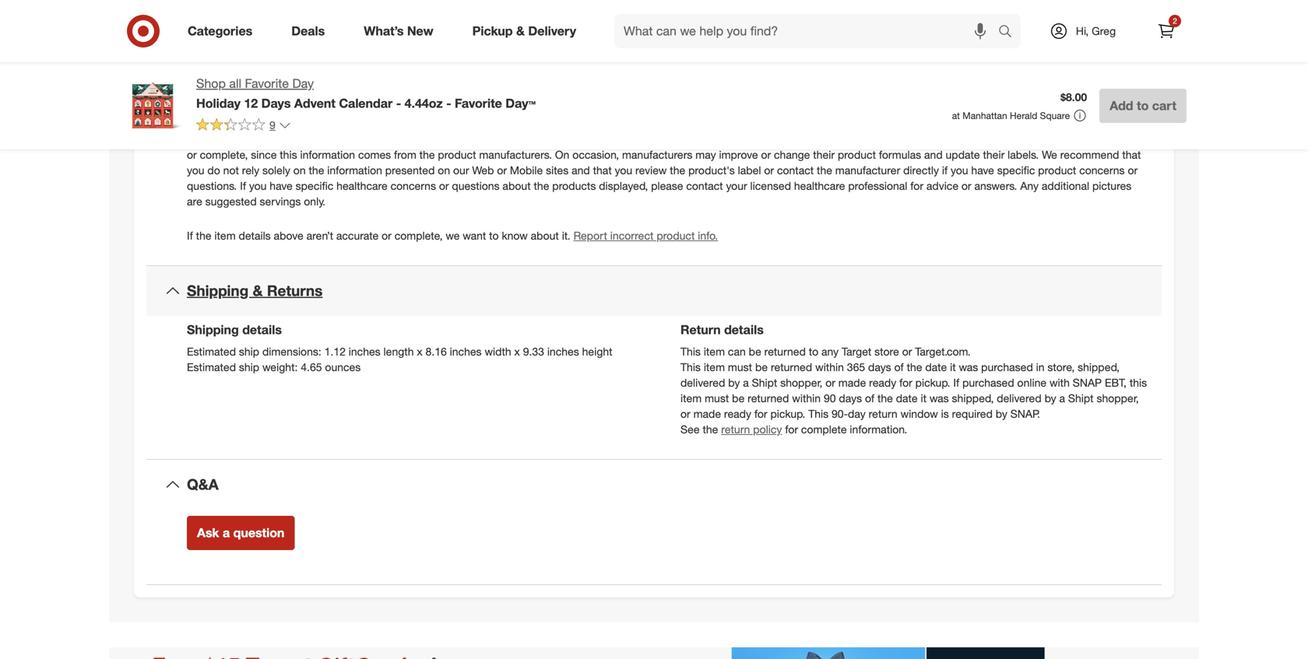 Task type: describe. For each thing, give the bounding box(es) containing it.
1 vertical spatial favorite
[[455, 96, 502, 111]]

0 vertical spatial concerns
[[1080, 164, 1125, 177]]

the right see
[[703, 423, 719, 437]]

a inside 'button'
[[223, 526, 230, 541]]

information.
[[850, 423, 908, 437]]

1 horizontal spatial have
[[972, 164, 995, 177]]

reference
[[312, 132, 358, 146]]

for right policy
[[786, 423, 799, 437]]

0 horizontal spatial it
[[921, 392, 927, 405]]

or up see
[[681, 407, 691, 421]]

snap.
[[1011, 407, 1041, 421]]

0 horizontal spatial ready
[[724, 407, 752, 421]]

2 vertical spatial be
[[732, 392, 745, 405]]

categories
[[188, 23, 253, 39]]

on up the update
[[948, 132, 960, 146]]

4.44oz
[[405, 96, 443, 111]]

warrant
[[577, 132, 613, 146]]

1 vertical spatial returned
[[771, 361, 813, 374]]

on
[[555, 148, 570, 162]]

0 vertical spatial must
[[728, 361, 753, 374]]

0 vertical spatial be
[[749, 345, 762, 359]]

2 vertical spatial information
[[327, 164, 382, 177]]

day
[[848, 407, 866, 421]]

1 vertical spatial are
[[187, 195, 202, 208]]

1 horizontal spatial it
[[950, 361, 956, 374]]

from
[[394, 148, 417, 162]]

the up manufacturers
[[638, 132, 653, 146]]

0 horizontal spatial and
[[572, 164, 590, 177]]

content
[[187, 132, 226, 146]]

8.16
[[426, 345, 447, 359]]

item up see
[[681, 392, 702, 405]]

shipping for shipping details estimated ship dimensions: 1.12 inches length x 8.16 inches width x 9.33 inches height estimated ship weight: 4.65 ounces
[[187, 322, 239, 338]]

1 horizontal spatial and
[[798, 132, 817, 146]]

to inside return details this item can be returned to any target store or target.com. this item must be returned within 365 days of the date it was purchased in store, shipped, delivered by a shipt shopper, or made ready for pickup. if purchased online with snap ebt, this item must be returned within 90 days of the date it was shipped, delivered by a shipt shopper, or made ready for pickup. this 90-day return window is required by snap. see the return policy for complete information.
[[809, 345, 819, 359]]

holiday
[[196, 96, 241, 111]]

answers.
[[975, 179, 1018, 193]]

0 vertical spatial delivered
[[681, 376, 726, 390]]

1 vertical spatial this
[[681, 361, 701, 374]]

& for shipping
[[253, 282, 263, 300]]

2 ship from the top
[[239, 361, 259, 374]]

to inside button
[[1137, 98, 1149, 113]]

90
[[824, 392, 836, 405]]

target inside return details this item can be returned to any target store or target.com. this item must be returned within 365 days of the date it was purchased in store, shipped, delivered by a shipt shopper, or made ready for pickup. if purchased online with snap ebt, this item must be returned within 90 days of the date it was shipped, delivered by a shipt shopper, or made ready for pickup. this 90-day return window is required by snap. see the return policy for complete information.
[[842, 345, 872, 359]]

q&a button
[[146, 460, 1162, 510]]

improve
[[719, 148, 758, 162]]

products
[[553, 179, 596, 193]]

professional
[[849, 179, 908, 193]]

the up information.
[[878, 392, 893, 405]]

4.65
[[301, 361, 322, 374]]

see
[[681, 423, 700, 437]]

1 vertical spatial information
[[300, 148, 355, 162]]

(dpci)
[[258, 22, 291, 35]]

1 estimated from the top
[[187, 345, 236, 359]]

1 vertical spatial purchased
[[963, 376, 1015, 390]]

$8.00
[[1061, 90, 1088, 104]]

0 horizontal spatial web
[[472, 164, 494, 177]]

9 link
[[196, 118, 291, 135]]

or right store
[[903, 345, 913, 359]]

occasion,
[[573, 148, 619, 162]]

since
[[251, 148, 277, 162]]

ask a question button
[[187, 516, 295, 551]]

1 vertical spatial shipt
[[1069, 392, 1094, 405]]

delivery
[[529, 23, 577, 39]]

1 vertical spatial by
[[1045, 392, 1057, 405]]

1 horizontal spatial date
[[926, 361, 947, 374]]

1 vertical spatial accurate
[[336, 229, 379, 243]]

1 vertical spatial this
[[280, 148, 297, 162]]

number
[[213, 22, 255, 35]]

2 link
[[1150, 14, 1184, 48]]

or up 'licensed'
[[765, 164, 774, 177]]

2 estimated from the top
[[187, 361, 236, 374]]

if inside return details this item can be returned to any target store or target.com. this item must be returned within 365 days of the date it was purchased in store, shipped, delivered by a shipt shopper, or made ready for pickup. if purchased online with snap ebt, this item must be returned within 90 days of the date it was shipped, delivered by a shipt shopper, or made ready for pickup. this 90-day return window is required by snap. see the return policy for complete information.
[[954, 376, 960, 390]]

0 horizontal spatial return
[[722, 423, 750, 437]]

advertisement region
[[109, 648, 1200, 660]]

0 vertical spatial this
[[681, 345, 701, 359]]

report
[[574, 229, 608, 243]]

1 vertical spatial :
[[219, 69, 222, 83]]

advice
[[927, 179, 959, 193]]

0 vertical spatial returned
[[765, 345, 806, 359]]

licensed
[[751, 179, 792, 193]]

can
[[728, 345, 746, 359]]

is inside return details this item can be returned to any target store or target.com. this item must be returned within 365 days of the date it was purchased in store, shipped, delivered by a shipt shopper, or made ready for pickup. if purchased online with snap ebt, this item must be returned within 90 days of the date it was shipped, delivered by a shipt shopper, or made ready for pickup. this 90-day return window is required by snap. see the return policy for complete information.
[[942, 407, 949, 421]]

1 horizontal spatial shipped,
[[1078, 361, 1120, 374]]

we
[[1042, 148, 1058, 162]]

purposes
[[361, 132, 407, 146]]

all
[[229, 76, 242, 91]]

at manhattan herald square
[[953, 110, 1071, 122]]

what's new
[[364, 23, 434, 39]]

return policy link
[[722, 423, 782, 437]]

1 horizontal spatial days
[[869, 361, 892, 374]]

cart
[[1153, 98, 1177, 113]]

1 vertical spatial made
[[694, 407, 721, 421]]

90-
[[832, 407, 848, 421]]

the down target.com. on the bottom right of the page
[[907, 361, 923, 374]]

day™
[[506, 96, 536, 111]]

0 vertical spatial are
[[1081, 132, 1097, 146]]

day
[[292, 76, 314, 91]]

pickup
[[473, 23, 513, 39]]

about inside grocery disclaimer : content on this site is for reference purposes only.  target does not represent or warrant that the nutrition, ingredient, allergen and other product information on our web or mobile sites are accurate or complete, since this information comes from the product manufacturers.  on occasion, manufacturers may improve or change their product formulas and update their labels.  we recommend that you do not rely solely on the information presented on our web or mobile sites and that you review the product's label or contact the manufacturer directly if you have specific product concerns or questions.  if you have specific healthcare concerns or questions about the products displayed, please contact your licensed healthcare professional for advice or answers.  any additional pictures are suggested servings only.
[[503, 179, 531, 193]]

1 vertical spatial was
[[930, 392, 949, 405]]

usa
[[285, 69, 307, 83]]

you left do
[[187, 164, 205, 177]]

or down "manufacturers."
[[497, 164, 507, 177]]

or up on
[[564, 132, 574, 146]]

1.12
[[325, 345, 346, 359]]

0 vertical spatial specific
[[998, 164, 1036, 177]]

1 vertical spatial concerns
[[391, 179, 436, 193]]

1 vertical spatial must
[[705, 392, 729, 405]]

store,
[[1048, 361, 1075, 374]]

manufacturer
[[836, 164, 901, 177]]

1 horizontal spatial not
[[495, 132, 511, 146]]

it.
[[562, 229, 571, 243]]

0 vertical spatial information
[[889, 132, 944, 146]]

0 vertical spatial that
[[616, 132, 635, 146]]

0 vertical spatial this
[[245, 132, 262, 146]]

grocery
[[187, 117, 229, 130]]

returns
[[267, 282, 323, 300]]

1 vertical spatial about
[[531, 229, 559, 243]]

update
[[946, 148, 980, 162]]

store
[[875, 345, 900, 359]]

window
[[901, 407, 939, 421]]

0 vertical spatial by
[[729, 376, 740, 390]]

image of holiday 12 days advent calendar - 4.44oz - favorite day™ image
[[122, 75, 184, 137]]

for right site
[[296, 132, 309, 146]]

you right if
[[951, 164, 969, 177]]

suggested
[[205, 195, 257, 208]]

or left "questions"
[[439, 179, 449, 193]]

this inside return details this item can be returned to any target store or target.com. this item must be returned within 365 days of the date it was purchased in store, shipped, delivered by a shipt shopper, or made ready for pickup. if purchased online with snap ebt, this item must be returned within 90 days of the date it was shipped, delivered by a shipt shopper, or made ready for pickup. this 90-day return window is required by snap. see the return policy for complete information.
[[1130, 376, 1148, 390]]

1 horizontal spatial a
[[743, 376, 749, 390]]

for up policy
[[755, 407, 768, 421]]

055-
[[297, 22, 319, 35]]

1 vertical spatial date
[[896, 392, 918, 405]]

2 horizontal spatial :
[[291, 22, 294, 35]]

manufacturers.
[[479, 148, 552, 162]]

origin : made in the usa or imported
[[187, 69, 369, 83]]

2 x from the left
[[515, 345, 520, 359]]

1 vertical spatial delivered
[[997, 392, 1042, 405]]

1 vertical spatial within
[[792, 392, 821, 405]]

0 horizontal spatial in
[[255, 69, 264, 83]]

pictures
[[1093, 179, 1132, 193]]

0 horizontal spatial favorite
[[245, 76, 289, 91]]

you up displayed,
[[615, 164, 633, 177]]

item left can
[[704, 345, 725, 359]]

3 inches from the left
[[548, 345, 579, 359]]

0 horizontal spatial shipped,
[[952, 392, 994, 405]]

1 horizontal spatial sites
[[1056, 132, 1078, 146]]

0 horizontal spatial only.
[[304, 195, 326, 208]]

0 vertical spatial purchased
[[982, 361, 1034, 374]]

hi, greg
[[1077, 24, 1116, 38]]

1 horizontal spatial shopper,
[[1097, 392, 1139, 405]]

1 horizontal spatial by
[[996, 407, 1008, 421]]

policy
[[754, 423, 782, 437]]

2 vertical spatial this
[[809, 407, 829, 421]]

questions
[[452, 179, 500, 193]]

1 horizontal spatial ready
[[870, 376, 897, 390]]

0 vertical spatial made
[[839, 376, 866, 390]]

2 horizontal spatial that
[[1123, 148, 1142, 162]]

required
[[952, 407, 993, 421]]

know
[[502, 229, 528, 243]]

if the item details above aren't accurate or complete, we want to know about it. report incorrect product info.
[[187, 229, 718, 243]]

the left products
[[534, 179, 550, 193]]

review
[[636, 164, 667, 177]]

shipping & returns
[[187, 282, 323, 300]]

0 vertical spatial only.
[[410, 132, 432, 146]]

0 vertical spatial mobile
[[1020, 132, 1053, 146]]

want
[[463, 229, 486, 243]]

2 healthcare from the left
[[795, 179, 846, 193]]

accurate inside grocery disclaimer : content on this site is for reference purposes only.  target does not represent or warrant that the nutrition, ingredient, allergen and other product information on our web or mobile sites are accurate or complete, since this information comes from the product manufacturers.  on occasion, manufacturers may improve or change their product formulas and update their labels.  we recommend that you do not rely solely on the information presented on our web or mobile sites and that you review the product's label or contact the manufacturer directly if you have specific product concerns or questions.  if you have specific healthcare concerns or questions about the products displayed, please contact your licensed healthcare professional for advice or answers.  any additional pictures are suggested servings only.
[[1100, 132, 1142, 146]]

add
[[1110, 98, 1134, 113]]

the up please
[[670, 164, 686, 177]]

0 vertical spatial within
[[816, 361, 844, 374]]

1 horizontal spatial return
[[869, 407, 898, 421]]

or up the labels.
[[1007, 132, 1017, 146]]

: inside grocery disclaimer : content on this site is for reference purposes only.  target does not represent or warrant that the nutrition, ingredient, allergen and other product information on our web or mobile sites are accurate or complete, since this information comes from the product manufacturers.  on occasion, manufacturers may improve or change their product formulas and update their labels.  we recommend that you do not rely solely on the information presented on our web or mobile sites and that you review the product's label or contact the manufacturer directly if you have specific product concerns or questions.  if you have specific healthcare concerns or questions about the products displayed, please contact your licensed healthcare professional for advice or answers.  any additional pictures are suggested servings only.
[[287, 117, 290, 130]]

0 horizontal spatial not
[[223, 164, 239, 177]]

return
[[681, 322, 721, 338]]

0 horizontal spatial shipt
[[752, 376, 778, 390]]

0 horizontal spatial that
[[593, 164, 612, 177]]

the down suggested
[[196, 229, 212, 243]]

1 vertical spatial specific
[[296, 179, 334, 193]]

ounces
[[325, 361, 361, 374]]

on right content
[[229, 132, 242, 146]]

solely
[[263, 164, 291, 177]]

above
[[274, 229, 304, 243]]

0 vertical spatial of
[[895, 361, 904, 374]]

snap
[[1073, 376, 1102, 390]]

nutrition,
[[656, 132, 699, 146]]

item down suggested
[[215, 229, 236, 243]]

made
[[225, 69, 252, 83]]

weight:
[[263, 361, 298, 374]]

1 - from the left
[[396, 96, 401, 111]]

1 horizontal spatial was
[[959, 361, 979, 374]]

is inside grocery disclaimer : content on this site is for reference purposes only.  target does not represent or warrant that the nutrition, ingredient, allergen and other product information on our web or mobile sites are accurate or complete, since this information comes from the product manufacturers.  on occasion, manufacturers may improve or change their product formulas and update their labels.  we recommend that you do not rely solely on the information presented on our web or mobile sites and that you review the product's label or contact the manufacturer directly if you have specific product concerns or questions.  if you have specific healthcare concerns or questions about the products displayed, please contact your licensed healthcare professional for advice or answers.  any additional pictures are suggested servings only.
[[285, 132, 293, 146]]



Task type: vqa. For each thing, say whether or not it's contained in the screenshot.
bottommost this
yes



Task type: locate. For each thing, give the bounding box(es) containing it.
contact down change
[[777, 164, 814, 177]]

for down directly
[[911, 179, 924, 193]]

0 vertical spatial contact
[[777, 164, 814, 177]]

0 vertical spatial not
[[495, 132, 511, 146]]

1 horizontal spatial healthcare
[[795, 179, 846, 193]]

0 vertical spatial return
[[869, 407, 898, 421]]

the down other at top
[[817, 164, 833, 177]]

at
[[953, 110, 961, 122]]

search button
[[992, 14, 1029, 51]]

be up return policy link
[[732, 392, 745, 405]]

details up the dimensions:
[[242, 322, 282, 338]]

1 shipping from the top
[[187, 282, 249, 300]]

ready down store
[[870, 376, 897, 390]]

return up information.
[[869, 407, 898, 421]]

it up window
[[921, 392, 927, 405]]

2 vertical spatial if
[[954, 376, 960, 390]]

1 vertical spatial only.
[[304, 195, 326, 208]]

details up can
[[725, 322, 764, 338]]

a right ask in the left bottom of the page
[[223, 526, 230, 541]]

or up pictures
[[1128, 164, 1138, 177]]

1 horizontal spatial of
[[895, 361, 904, 374]]

directly
[[904, 164, 939, 177]]

healthcare down change
[[795, 179, 846, 193]]

shipping details estimated ship dimensions: 1.12 inches length x 8.16 inches width x 9.33 inches height estimated ship weight: 4.65 ounces
[[187, 322, 613, 374]]

online
[[1018, 376, 1047, 390]]

add to cart button
[[1100, 89, 1187, 123]]

- left 4.44oz
[[396, 96, 401, 111]]

shipt up policy
[[752, 376, 778, 390]]

0 vertical spatial shipped,
[[1078, 361, 1120, 374]]

not right do
[[223, 164, 239, 177]]

returned left 365
[[771, 361, 813, 374]]

complete, inside grocery disclaimer : content on this site is for reference purposes only.  target does not represent or warrant that the nutrition, ingredient, allergen and other product information on our web or mobile sites are accurate or complete, since this information comes from the product manufacturers.  on occasion, manufacturers may improve or change their product formulas and update their labels.  we recommend that you do not rely solely on the information presented on our web or mobile sites and that you review the product's label or contact the manufacturer directly if you have specific product concerns or questions.  if you have specific healthcare concerns or questions about the products displayed, please contact your licensed healthcare professional for advice or answers.  any additional pictures are suggested servings only.
[[200, 148, 248, 162]]

1 horizontal spatial favorite
[[455, 96, 502, 111]]

delivered
[[681, 376, 726, 390], [997, 392, 1042, 405]]

is
[[285, 132, 293, 146], [942, 407, 949, 421]]

their
[[814, 148, 835, 162], [984, 148, 1005, 162]]

1 vertical spatial be
[[756, 361, 768, 374]]

with
[[1050, 376, 1070, 390]]

1 ship from the top
[[239, 345, 259, 359]]

inches right 8.16
[[450, 345, 482, 359]]

0 vertical spatial ship
[[239, 345, 259, 359]]

1 horizontal spatial contact
[[777, 164, 814, 177]]

1 vertical spatial contact
[[687, 179, 723, 193]]

details for return
[[725, 322, 764, 338]]

incorrect
[[611, 229, 654, 243]]

favorite up days
[[245, 76, 289, 91]]

report incorrect product info. button
[[574, 228, 718, 244]]

on right solely
[[294, 164, 306, 177]]

only. up from
[[410, 132, 432, 146]]

1 vertical spatial pickup.
[[771, 407, 806, 421]]

1 horizontal spatial made
[[839, 376, 866, 390]]

0 horizontal spatial complete,
[[200, 148, 248, 162]]

is right window
[[942, 407, 949, 421]]

and
[[798, 132, 817, 146], [925, 148, 943, 162], [572, 164, 590, 177]]

if down questions.
[[187, 229, 193, 243]]

x left 8.16
[[417, 345, 423, 359]]

date up window
[[896, 392, 918, 405]]

mobile down "manufacturers."
[[510, 164, 543, 177]]

1 horizontal spatial shipt
[[1069, 392, 1094, 405]]

a down with
[[1060, 392, 1066, 405]]

shipping & returns button
[[146, 266, 1162, 316]]

not
[[495, 132, 511, 146], [223, 164, 239, 177]]

shipping for shipping & returns
[[187, 282, 249, 300]]

1 vertical spatial shipped,
[[952, 392, 994, 405]]

accurate right aren't
[[336, 229, 379, 243]]

& inside 'link'
[[517, 23, 525, 39]]

be
[[749, 345, 762, 359], [756, 361, 768, 374], [732, 392, 745, 405]]

1 horizontal spatial this
[[280, 148, 297, 162]]

0 vertical spatial target
[[435, 132, 465, 146]]

ready
[[870, 376, 897, 390], [724, 407, 752, 421]]

mobile
[[1020, 132, 1053, 146], [510, 164, 543, 177]]

0 vertical spatial date
[[926, 361, 947, 374]]

site
[[265, 132, 282, 146]]

imported
[[323, 69, 369, 83]]

disclaimer
[[232, 117, 287, 130]]

ingredient,
[[702, 132, 753, 146]]

and up change
[[798, 132, 817, 146]]

our up the update
[[963, 132, 979, 146]]

1 horizontal spatial target
[[842, 345, 872, 359]]

2 horizontal spatial a
[[1060, 392, 1066, 405]]

or down content
[[187, 148, 197, 162]]

shipping inside "shipping details estimated ship dimensions: 1.12 inches length x 8.16 inches width x 9.33 inches height estimated ship weight: 4.65 ounces"
[[187, 322, 239, 338]]

return left policy
[[722, 423, 750, 437]]

0 horizontal spatial have
[[270, 179, 293, 193]]

& for pickup
[[517, 23, 525, 39]]

a down can
[[743, 376, 749, 390]]

only.
[[410, 132, 432, 146], [304, 195, 326, 208]]

2 horizontal spatial and
[[925, 148, 943, 162]]

height
[[582, 345, 613, 359]]

shop
[[196, 76, 226, 91]]

0303
[[336, 22, 360, 35]]

that
[[616, 132, 635, 146], [1123, 148, 1142, 162], [593, 164, 612, 177]]

about
[[503, 179, 531, 193], [531, 229, 559, 243]]

1 vertical spatial of
[[865, 392, 875, 405]]

0 vertical spatial estimated
[[187, 345, 236, 359]]

2 vertical spatial returned
[[748, 392, 789, 405]]

details inside return details this item can be returned to any target store or target.com. this item must be returned within 365 days of the date it was purchased in store, shipped, delivered by a shipt shopper, or made ready for pickup. if purchased online with snap ebt, this item must be returned within 90 days of the date it was shipped, delivered by a shipt shopper, or made ready for pickup. this 90-day return window is required by snap. see the return policy for complete information.
[[725, 322, 764, 338]]

&
[[517, 23, 525, 39], [253, 282, 263, 300]]

0 horizontal spatial date
[[896, 392, 918, 405]]

concerns down presented
[[391, 179, 436, 193]]

dimensions:
[[263, 345, 322, 359]]

estimated down shipping & returns on the top left of page
[[187, 345, 236, 359]]

within down any
[[816, 361, 844, 374]]

1 vertical spatial our
[[453, 164, 469, 177]]

0 horizontal spatial specific
[[296, 179, 334, 193]]

complete, up do
[[200, 148, 248, 162]]

web
[[982, 132, 1004, 146], [472, 164, 494, 177]]

displayed,
[[599, 179, 648, 193]]

1 vertical spatial web
[[472, 164, 494, 177]]

2 shipping from the top
[[187, 322, 239, 338]]

2 inches from the left
[[450, 345, 482, 359]]

in inside return details this item can be returned to any target store or target.com. this item must be returned within 365 days of the date it was purchased in store, shipped, delivered by a shipt shopper, or made ready for pickup. if purchased online with snap ebt, this item must be returned within 90 days of the date it was shipped, delivered by a shipt shopper, or made ready for pickup. this 90-day return window is required by snap. see the return policy for complete information.
[[1037, 361, 1045, 374]]

0 horizontal spatial -
[[396, 96, 401, 111]]

1 horizontal spatial that
[[616, 132, 635, 146]]

1 horizontal spatial complete,
[[395, 229, 443, 243]]

do
[[208, 164, 220, 177]]

2
[[1173, 16, 1178, 26]]

label
[[738, 164, 761, 177]]

1 vertical spatial days
[[839, 392, 862, 405]]

: right 9
[[287, 117, 290, 130]]

information
[[889, 132, 944, 146], [300, 148, 355, 162], [327, 164, 382, 177]]

their down other at top
[[814, 148, 835, 162]]

by left snap.
[[996, 407, 1008, 421]]

0 vertical spatial :
[[291, 22, 294, 35]]

additional
[[1042, 179, 1090, 193]]

or right advice
[[962, 179, 972, 193]]

we
[[446, 229, 460, 243]]

0 vertical spatial was
[[959, 361, 979, 374]]

0 horizontal spatial sites
[[546, 164, 569, 177]]

accurate
[[1100, 132, 1142, 146], [336, 229, 379, 243]]

0 horizontal spatial &
[[253, 282, 263, 300]]

details left above
[[239, 229, 271, 243]]

1 vertical spatial have
[[270, 179, 293, 193]]

or down the allergen
[[761, 148, 771, 162]]

0 vertical spatial if
[[240, 179, 246, 193]]

if inside grocery disclaimer : content on this site is for reference purposes only.  target does not represent or warrant that the nutrition, ingredient, allergen and other product information on our web or mobile sites are accurate or complete, since this information comes from the product manufacturers.  on occasion, manufacturers may improve or change their product formulas and update their labels.  we recommend that you do not rely solely on the information presented on our web or mobile sites and that you review the product's label or contact the manufacturer directly if you have specific product concerns or questions.  if you have specific healthcare concerns or questions about the products displayed, please contact your licensed healthcare professional for advice or answers.  any additional pictures are suggested servings only.
[[240, 179, 246, 193]]

target up 365
[[842, 345, 872, 359]]

pickup. down target.com. on the bottom right of the page
[[916, 376, 951, 390]]

the left usa
[[267, 69, 282, 83]]

or right usa
[[311, 69, 320, 83]]

sites up we
[[1056, 132, 1078, 146]]

if
[[240, 179, 246, 193], [187, 229, 193, 243], [954, 376, 960, 390]]

1 horizontal spatial inches
[[450, 345, 482, 359]]

item down return
[[704, 361, 725, 374]]

details inside "shipping details estimated ship dimensions: 1.12 inches length x 8.16 inches width x 9.33 inches height estimated ship weight: 4.65 ounces"
[[242, 322, 282, 338]]

if down rely
[[240, 179, 246, 193]]

ask a question
[[197, 526, 285, 541]]

1 inches from the left
[[349, 345, 381, 359]]

1 horizontal spatial their
[[984, 148, 1005, 162]]

1 horizontal spatial mobile
[[1020, 132, 1053, 146]]

other
[[820, 132, 845, 146]]

0 horizontal spatial a
[[223, 526, 230, 541]]

0 vertical spatial shipping
[[187, 282, 249, 300]]

calendar
[[339, 96, 393, 111]]

if down target.com. on the bottom right of the page
[[954, 376, 960, 390]]

shipped, up snap
[[1078, 361, 1120, 374]]

you down rely
[[249, 179, 267, 193]]

x
[[417, 345, 423, 359], [515, 345, 520, 359]]

shipping inside shipping & returns dropdown button
[[187, 282, 249, 300]]

servings
[[260, 195, 301, 208]]

search
[[992, 25, 1029, 40]]

- right 4.44oz
[[446, 96, 452, 111]]

days
[[869, 361, 892, 374], [839, 392, 862, 405]]

2 - from the left
[[446, 96, 452, 111]]

1 x from the left
[[417, 345, 423, 359]]

deals link
[[278, 14, 345, 48]]

that right warrant at left top
[[616, 132, 635, 146]]

of down store
[[895, 361, 904, 374]]

manhattan
[[963, 110, 1008, 122]]

12
[[244, 96, 258, 111]]

or up the 90
[[826, 376, 836, 390]]

our up "questions"
[[453, 164, 469, 177]]

1 healthcare from the left
[[337, 179, 388, 193]]

product
[[848, 132, 886, 146], [438, 148, 476, 162], [838, 148, 876, 162], [1039, 164, 1077, 177], [657, 229, 695, 243]]

0 horizontal spatial are
[[187, 195, 202, 208]]

0 horizontal spatial shopper,
[[781, 376, 823, 390]]

comes
[[358, 148, 391, 162]]

any
[[1021, 179, 1039, 193]]

is right site
[[285, 132, 293, 146]]

What can we help you find? suggestions appear below search field
[[615, 14, 1003, 48]]

must down can
[[728, 361, 753, 374]]

1 horizontal spatial if
[[240, 179, 246, 193]]

delivered up see
[[681, 376, 726, 390]]

0 horizontal spatial to
[[489, 229, 499, 243]]

0 vertical spatial pickup.
[[916, 376, 951, 390]]

days down store
[[869, 361, 892, 374]]

1 vertical spatial if
[[187, 229, 193, 243]]

returned
[[765, 345, 806, 359], [771, 361, 813, 374], [748, 392, 789, 405]]

a
[[743, 376, 749, 390], [1060, 392, 1066, 405], [223, 526, 230, 541]]

:
[[291, 22, 294, 35], [219, 69, 222, 83], [287, 117, 290, 130]]

2 horizontal spatial this
[[1130, 376, 1148, 390]]

1 their from the left
[[814, 148, 835, 162]]

sites down on
[[546, 164, 569, 177]]

does
[[468, 132, 492, 146]]

return
[[869, 407, 898, 421], [722, 423, 750, 437]]

pickup & delivery link
[[459, 14, 596, 48]]

target inside grocery disclaimer : content on this site is for reference purposes only.  target does not represent or warrant that the nutrition, ingredient, allergen and other product information on our web or mobile sites are accurate or complete, since this information comes from the product manufacturers.  on occasion, manufacturers may improve or change their product formulas and update their labels.  we recommend that you do not rely solely on the information presented on our web or mobile sites and that you review the product's label or contact the manufacturer directly if you have specific product concerns or questions.  if you have specific healthcare concerns or questions about the products displayed, please contact your licensed healthcare professional for advice or answers.  any additional pictures are suggested servings only.
[[435, 132, 465, 146]]

shipped, up required
[[952, 392, 994, 405]]

by down can
[[729, 376, 740, 390]]

questions.
[[187, 179, 237, 193]]

pickup. up policy
[[771, 407, 806, 421]]

03-
[[319, 22, 336, 35]]

recommend
[[1061, 148, 1120, 162]]

purchased up online
[[982, 361, 1034, 374]]

1 vertical spatial estimated
[[187, 361, 236, 374]]

on
[[229, 132, 242, 146], [948, 132, 960, 146], [294, 164, 306, 177], [438, 164, 450, 177]]

or
[[311, 69, 320, 83], [564, 132, 574, 146], [1007, 132, 1017, 146], [187, 148, 197, 162], [761, 148, 771, 162], [497, 164, 507, 177], [765, 164, 774, 177], [1128, 164, 1138, 177], [439, 179, 449, 193], [962, 179, 972, 193], [382, 229, 392, 243], [903, 345, 913, 359], [826, 376, 836, 390], [681, 407, 691, 421]]

0 horizontal spatial contact
[[687, 179, 723, 193]]

you
[[187, 164, 205, 177], [615, 164, 633, 177], [951, 164, 969, 177], [249, 179, 267, 193]]

that up pictures
[[1123, 148, 1142, 162]]

details for shipping
[[242, 322, 282, 338]]

1 horizontal spatial x
[[515, 345, 520, 359]]

the right from
[[420, 148, 435, 162]]

delivered up snap.
[[997, 392, 1042, 405]]

have up answers.
[[972, 164, 995, 177]]

to left any
[[809, 345, 819, 359]]

1 horizontal spatial :
[[287, 117, 290, 130]]

advent
[[294, 96, 336, 111]]

origin
[[187, 69, 219, 83]]

any
[[822, 345, 839, 359]]

change
[[774, 148, 810, 162]]

1 vertical spatial return
[[722, 423, 750, 437]]

1 horizontal spatial only.
[[410, 132, 432, 146]]

purchased up required
[[963, 376, 1015, 390]]

by down with
[[1045, 392, 1057, 405]]

& inside dropdown button
[[253, 282, 263, 300]]

0 horizontal spatial x
[[417, 345, 423, 359]]

0 horizontal spatial target
[[435, 132, 465, 146]]

your
[[726, 179, 748, 193]]

0 horizontal spatial healthcare
[[337, 179, 388, 193]]

the down reference
[[309, 164, 324, 177]]

1 horizontal spatial &
[[517, 23, 525, 39]]

0 vertical spatial our
[[963, 132, 979, 146]]

for up window
[[900, 376, 913, 390]]

ready up return policy link
[[724, 407, 752, 421]]

1 horizontal spatial to
[[809, 345, 819, 359]]

contact down product's
[[687, 179, 723, 193]]

shipping left returns
[[187, 282, 249, 300]]

this up solely
[[280, 148, 297, 162]]

0 horizontal spatial pickup.
[[771, 407, 806, 421]]

2 horizontal spatial by
[[1045, 392, 1057, 405]]

1 vertical spatial to
[[489, 229, 499, 243]]

width
[[485, 345, 512, 359]]

2 their from the left
[[984, 148, 1005, 162]]

ebt,
[[1105, 376, 1127, 390]]

grocery disclaimer : content on this site is for reference purposes only.  target does not represent or warrant that the nutrition, ingredient, allergen and other product information on our web or mobile sites are accurate or complete, since this information comes from the product manufacturers.  on occasion, manufacturers may improve or change their product formulas and update their labels.  we recommend that you do not rely solely on the information presented on our web or mobile sites and that you review the product's label or contact the manufacturer directly if you have specific product concerns or questions.  if you have specific healthcare concerns or questions about the products displayed, please contact your licensed healthcare professional for advice or answers.  any additional pictures are suggested servings only.
[[187, 117, 1142, 208]]

presented
[[385, 164, 435, 177]]

inches
[[349, 345, 381, 359], [450, 345, 482, 359], [548, 345, 579, 359]]

on right presented
[[438, 164, 450, 177]]

& left returns
[[253, 282, 263, 300]]

1 vertical spatial shipping
[[187, 322, 239, 338]]

0 horizontal spatial mobile
[[510, 164, 543, 177]]

or left the we
[[382, 229, 392, 243]]

2 vertical spatial and
[[572, 164, 590, 177]]

0 horizontal spatial made
[[694, 407, 721, 421]]

are up recommend
[[1081, 132, 1097, 146]]

0 vertical spatial web
[[982, 132, 1004, 146]]

target.com.
[[916, 345, 971, 359]]

specific up servings on the top of the page
[[296, 179, 334, 193]]

only. right servings on the top of the page
[[304, 195, 326, 208]]

mobile up the labels.
[[1020, 132, 1053, 146]]



